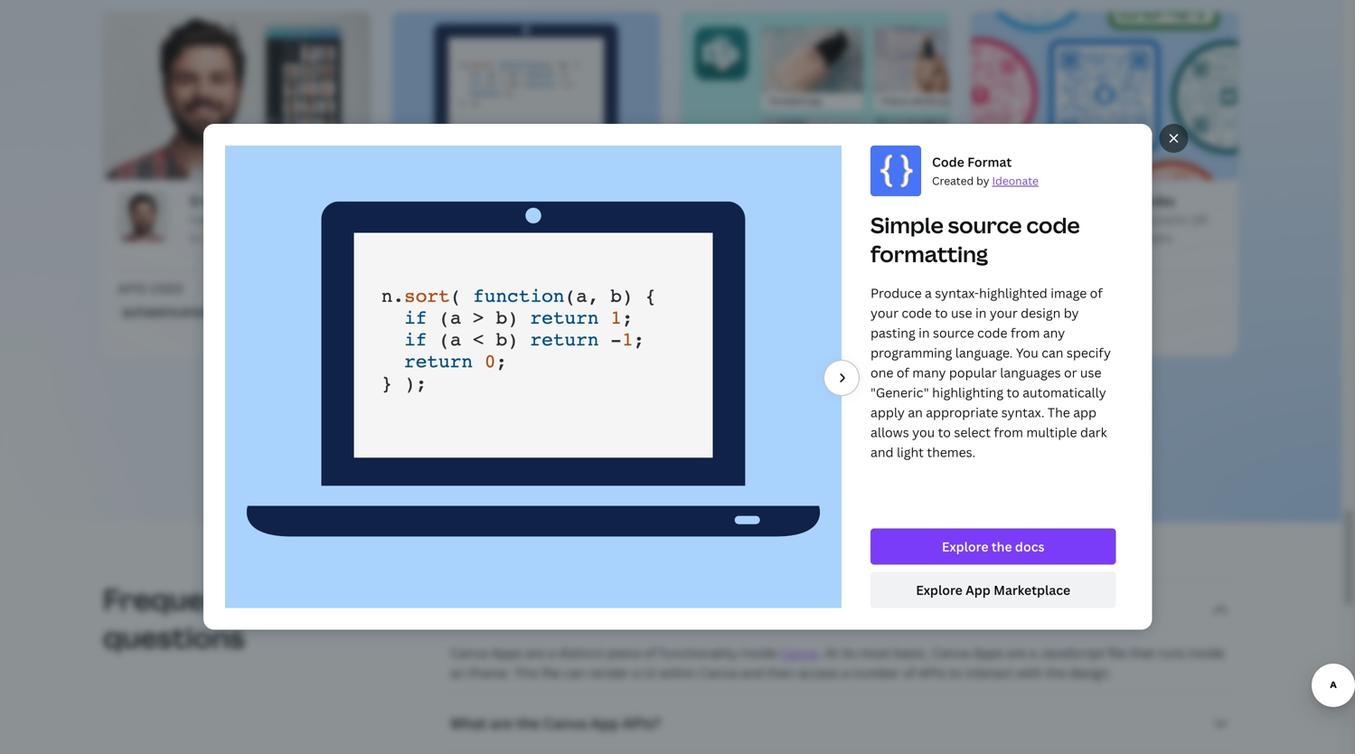Task type: describe. For each thing, give the bounding box(es) containing it.
design inside apis used design
[[412, 306, 450, 319]]

apps inside . at its most basic, canva apps are a javascript file that runs inside an iframe. this file can render a ui within canva and then access a number of apis to interact with the design.
[[973, 644, 1004, 661]]

assets
[[834, 212, 867, 227]]

javascript
[[1040, 644, 1105, 661]]

asked
[[268, 580, 351, 619]]

code.
[[599, 212, 628, 227]]

themes.
[[927, 444, 976, 461]]

with
[[1016, 664, 1043, 681]]

functionality
[[660, 644, 738, 661]]

languages
[[1000, 364, 1061, 381]]

language.
[[955, 344, 1013, 361]]

your inside dynamic qr codes add customized dynamic qr codes to your designs.
[[1106, 230, 1130, 245]]

your down the access
[[782, 230, 806, 245]]

created
[[932, 173, 974, 188]]

frequently
[[103, 580, 262, 619]]

d-
[[190, 192, 205, 209]]

produce a syntax-highlighted image of your code to use in your design by pasting in source code from any programming language.   you can specify one of many popular languages or use "generic" highlighting to automatically apply an appropriate syntax.  the app allows you to select from multiple dark and light themes.
[[871, 285, 1111, 461]]

1 apis from the left
[[118, 280, 146, 297]]

its
[[842, 644, 857, 661]]

canva link
[[780, 644, 819, 661]]

a left distinct
[[548, 644, 555, 661]]

basic,
[[894, 644, 929, 661]]

apps?
[[563, 600, 606, 620]]

to inside d-id ai presenters instantly add a talking head video to your designs.
[[190, 230, 201, 245]]

your up 'pasting'
[[871, 304, 899, 322]]

canva down functionality
[[700, 664, 738, 681]]

apply
[[871, 404, 905, 421]]

customized
[[1082, 212, 1142, 227]]

explore the app marketplace
[[582, 409, 760, 426]]

1 vertical spatial code
[[902, 304, 932, 322]]

instantly
[[190, 212, 236, 227]]

3 apis used authentication from the left
[[986, 280, 1079, 319]]

design inside "design fetch"
[[857, 306, 895, 319]]

your left "assets"
[[808, 212, 832, 227]]

any
[[1043, 324, 1065, 342]]

app inside "link"
[[655, 409, 680, 426]]

distinct
[[558, 644, 605, 661]]

runs
[[1158, 644, 1185, 661]]

0 vertical spatial from
[[1011, 324, 1040, 342]]

explore for explore the app marketplace
[[582, 409, 628, 426]]

1 horizontal spatial are
[[525, 644, 545, 661]]

simple
[[871, 210, 944, 240]]

ai
[[221, 192, 234, 209]]

you
[[912, 424, 935, 441]]

most
[[860, 644, 891, 661]]

ideonate link
[[992, 173, 1039, 188]]

4 apis from the left
[[986, 280, 1014, 297]]

3 used from the left
[[728, 280, 763, 297]]

canva up then at the bottom of page
[[780, 644, 819, 661]]

iframe.
[[468, 664, 511, 681]]

explore app marketplace
[[916, 582, 1071, 599]]

to inside dynamic qr codes add customized dynamic qr codes to your designs.
[[1092, 230, 1103, 245]]

dynamic
[[1058, 192, 1112, 209]]

dynamic
[[1145, 212, 1190, 227]]

1 horizontal spatial in
[[975, 304, 987, 322]]

can inside the produce a syntax-highlighted image of your code to use in your design by pasting in source code from any programming language.   you can specify one of many popular languages or use "generic" highlighting to automatically apply an appropriate syntax.  the app allows you to select from multiple dark and light themes.
[[1042, 344, 1064, 361]]

of right image
[[1090, 285, 1103, 302]]

simple source code formatting
[[871, 210, 1080, 269]]

dynamic qr codes group
[[964, 12, 1239, 256]]

app
[[1073, 404, 1097, 421]]

select
[[954, 424, 991, 441]]

add
[[1058, 212, 1079, 227]]

or
[[1064, 364, 1077, 381]]

light
[[897, 444, 924, 461]]

them
[[915, 212, 942, 227]]

code format syntax highlighting for code.
[[479, 192, 628, 227]]

and inside access your assets and add them to your designs.
[[870, 212, 890, 227]]

access
[[798, 664, 839, 681]]

one
[[871, 364, 894, 381]]

to up syntax.
[[1007, 384, 1020, 401]]

explore the docs link
[[871, 529, 1116, 565]]

. at its most basic, canva apps are a javascript file that runs inside an iframe. this file can render a ui within canva and then access a number of apis to interact with the design.
[[450, 644, 1225, 681]]

multiple
[[1027, 424, 1077, 441]]

codes
[[1137, 192, 1175, 209]]

questions
[[103, 618, 245, 657]]

frequently asked questions
[[103, 580, 351, 657]]

can inside . at its most basic, canva apps are a javascript file that runs inside an iframe. this file can render a ui within canva and then access a number of apis to interact with the design.
[[564, 664, 586, 681]]

2 vertical spatial code
[[977, 324, 1008, 342]]

sharepoint group
[[675, 12, 949, 256]]

explore the app marketplace link
[[567, 400, 774, 436]]

.
[[819, 644, 822, 661]]

docs
[[1015, 538, 1045, 555]]

render
[[589, 664, 630, 681]]

id
[[205, 192, 218, 209]]

"generic"
[[871, 384, 929, 401]]

design.
[[1069, 664, 1112, 681]]

to right you
[[938, 424, 951, 441]]

1 horizontal spatial use
[[1080, 364, 1102, 381]]

marketplace inside "link"
[[683, 409, 760, 426]]

video
[[336, 212, 365, 227]]

codes
[[1058, 230, 1089, 245]]

to inside . at its most basic, canva apps are a javascript file that runs inside an iframe. this file can render a ui within canva and then access a number of apis to interact with the design.
[[949, 664, 962, 681]]

add inside d-id ai presenters instantly add a talking head video to your designs.
[[239, 212, 259, 227]]

what are canva apps? button
[[443, 592, 1239, 628]]

to down syntax-
[[935, 304, 948, 322]]

what are canva apps?
[[450, 600, 606, 620]]

what
[[450, 600, 487, 620]]

1 vertical spatial from
[[994, 424, 1023, 441]]

many
[[912, 364, 946, 381]]

produce
[[871, 285, 922, 302]]

programming
[[871, 344, 952, 361]]

canva up iframe.
[[450, 644, 488, 661]]

3 apis from the left
[[696, 280, 725, 297]]

your down highlighted
[[990, 304, 1018, 322]]

piece
[[608, 644, 641, 661]]

code format group
[[385, 12, 660, 256]]

popular
[[949, 364, 997, 381]]

the for docs
[[992, 538, 1012, 555]]

specify
[[1067, 344, 1111, 361]]

the inside . at its most basic, canva apps are a javascript file that runs inside an iframe. this file can render a ui within canva and then access a number of apis to interact with the design.
[[1046, 664, 1066, 681]]

highlighted
[[979, 285, 1048, 302]]

access your assets and add them to your designs.
[[769, 212, 942, 245]]

1 used from the left
[[149, 280, 184, 297]]

fetch
[[702, 327, 734, 341]]

1 vertical spatial qr
[[1192, 212, 1208, 227]]

1 inside from the left
[[741, 644, 777, 661]]

explore app marketplace link
[[871, 572, 1116, 608]]



Task type: vqa. For each thing, say whether or not it's contained in the screenshot.
2nd add
yes



Task type: locate. For each thing, give the bounding box(es) containing it.
in up programming
[[919, 324, 930, 342]]

add
[[239, 212, 259, 227], [892, 212, 912, 227]]

1 vertical spatial app
[[966, 582, 991, 599]]

from down syntax.
[[994, 424, 1023, 441]]

1 horizontal spatial app
[[966, 582, 991, 599]]

1 vertical spatial marketplace
[[994, 582, 1071, 599]]

2 used from the left
[[439, 280, 473, 297]]

0 horizontal spatial inside
[[741, 644, 777, 661]]

designs. down talking
[[230, 230, 273, 245]]

qr
[[1115, 192, 1134, 209], [1192, 212, 1208, 227]]

1 vertical spatial an
[[450, 664, 465, 681]]

code format created by ideonate
[[932, 153, 1039, 188]]

file right this
[[542, 664, 561, 681]]

0 vertical spatial and
[[870, 212, 890, 227]]

canva apps are a distinct piece of functionality inside canva
[[450, 644, 819, 661]]

an up you
[[908, 404, 923, 421]]

apps up iframe.
[[491, 644, 522, 661]]

asset
[[229, 306, 260, 319], [808, 306, 839, 319]]

0 vertical spatial code
[[1026, 210, 1080, 240]]

1 apps from the left
[[491, 644, 522, 661]]

use down specify
[[1080, 364, 1102, 381]]

apps
[[491, 644, 522, 661], [973, 644, 1004, 661]]

0 vertical spatial can
[[1042, 344, 1064, 361]]

0 horizontal spatial authentication
[[123, 306, 211, 319]]

and inside . at its most basic, canva apps are a javascript file that runs inside an iframe. this file can render a ui within canva and then access a number of apis to interact with the design.
[[741, 664, 764, 681]]

to down the customized
[[1092, 230, 1103, 245]]

ui
[[643, 664, 656, 681]]

highlighting inside code format syntax highlighting for code.
[[517, 212, 578, 227]]

are up this
[[525, 644, 545, 661]]

1 horizontal spatial authentication
[[702, 306, 790, 319]]

format
[[967, 153, 1012, 171]]

1 horizontal spatial designs.
[[809, 230, 851, 245]]

code up the syntax
[[479, 192, 512, 209]]

are up with
[[1007, 644, 1027, 661]]

0 horizontal spatial code
[[479, 192, 512, 209]]

1 horizontal spatial apis used authentication
[[696, 280, 790, 319]]

your
[[808, 212, 832, 227], [204, 230, 228, 245], [782, 230, 806, 245], [1106, 230, 1130, 245], [871, 304, 899, 322], [990, 304, 1018, 322]]

0 horizontal spatial are
[[490, 600, 513, 620]]

2 apis used authentication from the left
[[696, 280, 790, 319]]

1 horizontal spatial file
[[1108, 644, 1127, 661]]

marketplace down docs
[[994, 582, 1071, 599]]

1 vertical spatial can
[[564, 664, 586, 681]]

app
[[655, 409, 680, 426], [966, 582, 991, 599]]

1 horizontal spatial add
[[892, 212, 912, 227]]

marketplace down fetch
[[683, 409, 760, 426]]

apis inside apis used design
[[407, 280, 436, 297]]

are inside . at its most basic, canva apps are a javascript file that runs inside an iframe. this file can render a ui within canva and then access a number of apis to interact with the design.
[[1007, 644, 1027, 661]]

and inside the produce a syntax-highlighted image of your code to use in your design by pasting in source code from any programming language.   you can specify one of many popular languages or use "generic" highlighting to automatically apply an appropriate syntax.  the app allows you to select from multiple dark and light themes.
[[871, 444, 894, 461]]

0 horizontal spatial apis used authentication
[[118, 280, 211, 319]]

0 horizontal spatial marketplace
[[683, 409, 760, 426]]

code down produce
[[902, 304, 932, 322]]

the inside "link"
[[631, 409, 652, 426]]

2 apis from the left
[[407, 280, 436, 297]]

file
[[1108, 644, 1127, 661], [542, 664, 561, 681]]

qr up the customized
[[1115, 192, 1134, 209]]

the for app
[[631, 409, 652, 426]]

this
[[514, 664, 539, 681]]

from up you
[[1011, 324, 1040, 342]]

are
[[490, 600, 513, 620], [525, 644, 545, 661], [1007, 644, 1027, 661]]

2 vertical spatial explore
[[916, 582, 963, 599]]

0 vertical spatial qr
[[1115, 192, 1134, 209]]

are inside dropdown button
[[490, 600, 513, 620]]

code inside code format syntax highlighting for code.
[[479, 192, 512, 209]]

0 vertical spatial source
[[948, 210, 1022, 240]]

2 apps from the left
[[973, 644, 1004, 661]]

can down any
[[1042, 344, 1064, 361]]

source inside the produce a syntax-highlighted image of your code to use in your design by pasting in source code from any programming language.   you can specify one of many popular languages or use "generic" highlighting to automatically apply an appropriate syntax.  the app allows you to select from multiple dark and light themes.
[[933, 324, 974, 342]]

to right apis
[[949, 664, 962, 681]]

canva
[[516, 600, 560, 620], [450, 644, 488, 661], [780, 644, 819, 661], [932, 644, 970, 661], [700, 664, 738, 681]]

2 horizontal spatial are
[[1007, 644, 1027, 661]]

asset for access your assets and add them to your designs.
[[808, 306, 839, 319]]

d-id ai presenters group
[[96, 12, 371, 256]]

0 horizontal spatial designs.
[[230, 230, 273, 245]]

designs. down "assets"
[[809, 230, 851, 245]]

design fetch
[[702, 306, 895, 341]]

1 authentication from the left
[[123, 306, 211, 319]]

0 vertical spatial file
[[1108, 644, 1127, 661]]

0 horizontal spatial file
[[542, 664, 561, 681]]

authentication
[[123, 306, 211, 319], [702, 306, 790, 319], [991, 306, 1079, 319]]

canva left apps?
[[516, 600, 560, 620]]

0 horizontal spatial by
[[977, 173, 990, 188]]

1 vertical spatial explore
[[942, 538, 989, 555]]

canva inside dropdown button
[[516, 600, 560, 620]]

0 vertical spatial an
[[908, 404, 923, 421]]

0 vertical spatial app
[[655, 409, 680, 426]]

interact
[[965, 664, 1013, 681]]

your inside d-id ai presenters instantly add a talking head video to your designs.
[[204, 230, 228, 245]]

1 vertical spatial and
[[871, 444, 894, 461]]

syntax
[[479, 212, 515, 227]]

code for code format
[[932, 153, 964, 171]]

1 horizontal spatial asset
[[808, 306, 839, 319]]

a down its
[[842, 664, 849, 681]]

code
[[932, 153, 964, 171], [479, 192, 512, 209]]

1 horizontal spatial design
[[857, 306, 895, 319]]

2 horizontal spatial authentication
[[991, 306, 1079, 319]]

1 horizontal spatial apps
[[973, 644, 1004, 661]]

inside up then at the bottom of page
[[741, 644, 777, 661]]

1 vertical spatial file
[[542, 664, 561, 681]]

apis
[[118, 280, 146, 297], [407, 280, 436, 297], [696, 280, 725, 297], [986, 280, 1014, 297]]

0 horizontal spatial app
[[655, 409, 680, 426]]

0 horizontal spatial apps
[[491, 644, 522, 661]]

highlighting down format
[[517, 212, 578, 227]]

to inside access your assets and add them to your designs.
[[769, 230, 780, 245]]

1 horizontal spatial the
[[992, 538, 1012, 555]]

are right "what"
[[490, 600, 513, 620]]

format
[[515, 192, 557, 209]]

asset for instantly add a talking head video to your designs.
[[229, 306, 260, 319]]

0 vertical spatial explore
[[582, 409, 628, 426]]

explore for explore app marketplace
[[916, 582, 963, 599]]

by down format
[[977, 173, 990, 188]]

in down syntax-
[[975, 304, 987, 322]]

source down ideonate link
[[948, 210, 1022, 240]]

2 horizontal spatial the
[[1046, 664, 1066, 681]]

by down image
[[1064, 304, 1079, 322]]

appropriate
[[926, 404, 998, 421]]

at
[[825, 644, 839, 661]]

ideonate
[[992, 173, 1039, 188]]

0 vertical spatial use
[[951, 304, 972, 322]]

presenters
[[237, 192, 303, 209]]

design
[[412, 306, 450, 319], [857, 306, 895, 319]]

that
[[1130, 644, 1155, 661]]

highlighting down popular
[[932, 384, 1004, 401]]

the
[[1048, 404, 1070, 421]]

1 vertical spatial by
[[1064, 304, 1079, 322]]

your down the customized
[[1106, 230, 1130, 245]]

of down the basic,
[[903, 664, 916, 681]]

can down distinct
[[564, 664, 586, 681]]

head
[[308, 212, 334, 227]]

0 horizontal spatial code
[[902, 304, 932, 322]]

a down presenters
[[262, 212, 268, 227]]

from
[[1011, 324, 1040, 342], [994, 424, 1023, 441]]

explore
[[582, 409, 628, 426], [942, 538, 989, 555], [916, 582, 963, 599]]

1 vertical spatial in
[[919, 324, 930, 342]]

0 horizontal spatial an
[[450, 664, 465, 681]]

designs. down dynamic
[[1132, 230, 1175, 245]]

apps up interact at the right bottom of page
[[973, 644, 1004, 661]]

your down instantly
[[204, 230, 228, 245]]

dynamic qr codes add customized dynamic qr codes to your designs.
[[1058, 192, 1208, 245]]

1 horizontal spatial an
[[908, 404, 923, 421]]

canva up apis
[[932, 644, 970, 661]]

code up "created"
[[932, 153, 964, 171]]

and left then at the bottom of page
[[741, 664, 764, 681]]

code inside code format created by ideonate
[[932, 153, 964, 171]]

0 vertical spatial the
[[631, 409, 652, 426]]

4 used from the left
[[1017, 280, 1052, 297]]

by
[[977, 173, 990, 188], [1064, 304, 1079, 322]]

used
[[149, 280, 184, 297], [439, 280, 473, 297], [728, 280, 763, 297], [1017, 280, 1052, 297]]

1 vertical spatial the
[[992, 538, 1012, 555]]

0 horizontal spatial use
[[951, 304, 972, 322]]

2 designs. from the left
[[809, 230, 851, 245]]

to down instantly
[[190, 230, 201, 245]]

used inside apis used design
[[439, 280, 473, 297]]

syntax-
[[935, 285, 979, 302]]

explore the docs
[[942, 538, 1045, 555]]

by inside code format created by ideonate
[[977, 173, 990, 188]]

the
[[631, 409, 652, 426], [992, 538, 1012, 555], [1046, 664, 1066, 681]]

add inside access your assets and add them to your designs.
[[892, 212, 912, 227]]

and right "assets"
[[870, 212, 890, 227]]

0 horizontal spatial qr
[[1115, 192, 1134, 209]]

a
[[262, 212, 268, 227], [925, 285, 932, 302], [548, 644, 555, 661], [1030, 644, 1037, 661], [633, 664, 640, 681], [842, 664, 849, 681]]

1 horizontal spatial code
[[977, 324, 1008, 342]]

use down syntax-
[[951, 304, 972, 322]]

of up ui
[[644, 644, 657, 661]]

inside inside . at its most basic, canva apps are a javascript file that runs inside an iframe. this file can render a ui within canva and then access a number of apis to interact with the design.
[[1188, 644, 1225, 661]]

source up language.
[[933, 324, 974, 342]]

0 horizontal spatial asset
[[229, 306, 260, 319]]

0 horizontal spatial design
[[412, 306, 450, 319]]

and down allows at right bottom
[[871, 444, 894, 461]]

file left that
[[1108, 644, 1127, 661]]

of up "generic" on the bottom
[[897, 364, 909, 381]]

image
[[1051, 285, 1087, 302]]

apis used design
[[407, 280, 473, 319]]

2 design from the left
[[857, 306, 895, 319]]

apis
[[919, 664, 946, 681]]

a left syntax-
[[925, 285, 932, 302]]

0 horizontal spatial add
[[239, 212, 259, 227]]

0 vertical spatial by
[[977, 173, 990, 188]]

explore inside "link"
[[582, 409, 628, 426]]

1 vertical spatial highlighting
[[932, 384, 1004, 401]]

of
[[1090, 285, 1103, 302], [897, 364, 909, 381], [644, 644, 657, 661], [903, 664, 916, 681]]

in
[[975, 304, 987, 322], [919, 324, 930, 342]]

2 inside from the left
[[1188, 644, 1225, 661]]

a inside d-id ai presenters instantly add a talking head video to your designs.
[[262, 212, 268, 227]]

2 authentication from the left
[[702, 306, 790, 319]]

designs. inside dynamic qr codes add customized dynamic qr codes to your designs.
[[1132, 230, 1175, 245]]

then
[[767, 664, 795, 681]]

1 vertical spatial source
[[933, 324, 974, 342]]

an left iframe.
[[450, 664, 465, 681]]

allows
[[871, 424, 909, 441]]

1 design from the left
[[412, 306, 450, 319]]

2 vertical spatial and
[[741, 664, 764, 681]]

2 add from the left
[[892, 212, 912, 227]]

designs.
[[230, 230, 273, 245], [809, 230, 851, 245], [1132, 230, 1175, 245]]

a up with
[[1030, 644, 1037, 661]]

1 horizontal spatial qr
[[1192, 212, 1208, 227]]

highlighting
[[517, 212, 578, 227], [932, 384, 1004, 401]]

code for code format
[[479, 192, 512, 209]]

0 vertical spatial marketplace
[[683, 409, 760, 426]]

to
[[190, 230, 201, 245], [769, 230, 780, 245], [1092, 230, 1103, 245], [935, 304, 948, 322], [1007, 384, 1020, 401], [938, 424, 951, 441], [949, 664, 962, 681]]

code inside simple source code formatting
[[1026, 210, 1080, 240]]

1 horizontal spatial highlighting
[[932, 384, 1004, 401]]

inside right runs in the right bottom of the page
[[1188, 644, 1225, 661]]

2 horizontal spatial code
[[1026, 210, 1080, 240]]

2 vertical spatial the
[[1046, 664, 1066, 681]]

0 vertical spatial in
[[975, 304, 987, 322]]

1 apis used authentication from the left
[[118, 280, 211, 319]]

can
[[1042, 344, 1064, 361], [564, 664, 586, 681]]

1 asset from the left
[[229, 306, 260, 319]]

3 authentication from the left
[[991, 306, 1079, 319]]

3 designs. from the left
[[1132, 230, 1175, 245]]

source inside simple source code formatting
[[948, 210, 1022, 240]]

code down dynamic
[[1026, 210, 1080, 240]]

an inside the produce a syntax-highlighted image of your code to use in your design by pasting in source code from any programming language.   you can specify one of many popular languages or use "generic" highlighting to automatically apply an appropriate syntax.  the app allows you to select from multiple dark and light themes.
[[908, 404, 923, 421]]

for
[[581, 212, 596, 227]]

1 horizontal spatial marketplace
[[994, 582, 1071, 599]]

syntax.
[[1001, 404, 1045, 421]]

2 asset from the left
[[808, 306, 839, 319]]

1 add from the left
[[239, 212, 259, 227]]

add left them
[[892, 212, 912, 227]]

highlighting inside the produce a syntax-highlighted image of your code to use in your design by pasting in source code from any programming language.   you can specify one of many popular languages or use "generic" highlighting to automatically apply an appropriate syntax.  the app allows you to select from multiple dark and light themes.
[[932, 384, 1004, 401]]

0 vertical spatial code
[[932, 153, 964, 171]]

a left ui
[[633, 664, 640, 681]]

0 horizontal spatial in
[[919, 324, 930, 342]]

0 vertical spatial highlighting
[[517, 212, 578, 227]]

by inside the produce a syntax-highlighted image of your code to use in your design by pasting in source code from any programming language.   you can specify one of many popular languages or use "generic" highlighting to automatically apply an appropriate syntax.  the app allows you to select from multiple dark and light themes.
[[1064, 304, 1079, 322]]

number
[[853, 664, 900, 681]]

a inside the produce a syntax-highlighted image of your code to use in your design by pasting in source code from any programming language.   you can specify one of many popular languages or use "generic" highlighting to automatically apply an appropriate syntax.  the app allows you to select from multiple dark and light themes.
[[925, 285, 932, 302]]

2 horizontal spatial apis used authentication
[[986, 280, 1079, 319]]

use
[[951, 304, 972, 322], [1080, 364, 1102, 381]]

to down the access
[[769, 230, 780, 245]]

formatting
[[871, 239, 988, 269]]

1 vertical spatial code
[[479, 192, 512, 209]]

within
[[659, 664, 697, 681]]

0 horizontal spatial highlighting
[[517, 212, 578, 227]]

designs. inside access your assets and add them to your designs.
[[809, 230, 851, 245]]

talking
[[270, 212, 305, 227]]

0 horizontal spatial the
[[631, 409, 652, 426]]

add down presenters
[[239, 212, 259, 227]]

1 horizontal spatial inside
[[1188, 644, 1225, 661]]

1 horizontal spatial by
[[1064, 304, 1079, 322]]

0 horizontal spatial can
[[564, 664, 586, 681]]

an inside . at its most basic, canva apps are a javascript file that runs inside an iframe. this file can render a ui within canva and then access a number of apis to interact with the design.
[[450, 664, 465, 681]]

1 designs. from the left
[[230, 230, 273, 245]]

code up language.
[[977, 324, 1008, 342]]

1 vertical spatial use
[[1080, 364, 1102, 381]]

of inside . at its most basic, canva apps are a javascript file that runs inside an iframe. this file can render a ui within canva and then access a number of apis to interact with the design.
[[903, 664, 916, 681]]

1 horizontal spatial code
[[932, 153, 964, 171]]

1 horizontal spatial can
[[1042, 344, 1064, 361]]

explore for explore the docs
[[942, 538, 989, 555]]

designs. inside d-id ai presenters instantly add a talking head video to your designs.
[[230, 230, 273, 245]]

marketplace
[[683, 409, 760, 426], [994, 582, 1071, 599]]

2 horizontal spatial designs.
[[1132, 230, 1175, 245]]

inside
[[741, 644, 777, 661], [1188, 644, 1225, 661]]

qr right dynamic
[[1192, 212, 1208, 227]]

access
[[769, 212, 805, 227]]

automatically
[[1023, 384, 1106, 401]]

d-id ai presenters instantly add a talking head video to your designs.
[[190, 192, 365, 245]]



